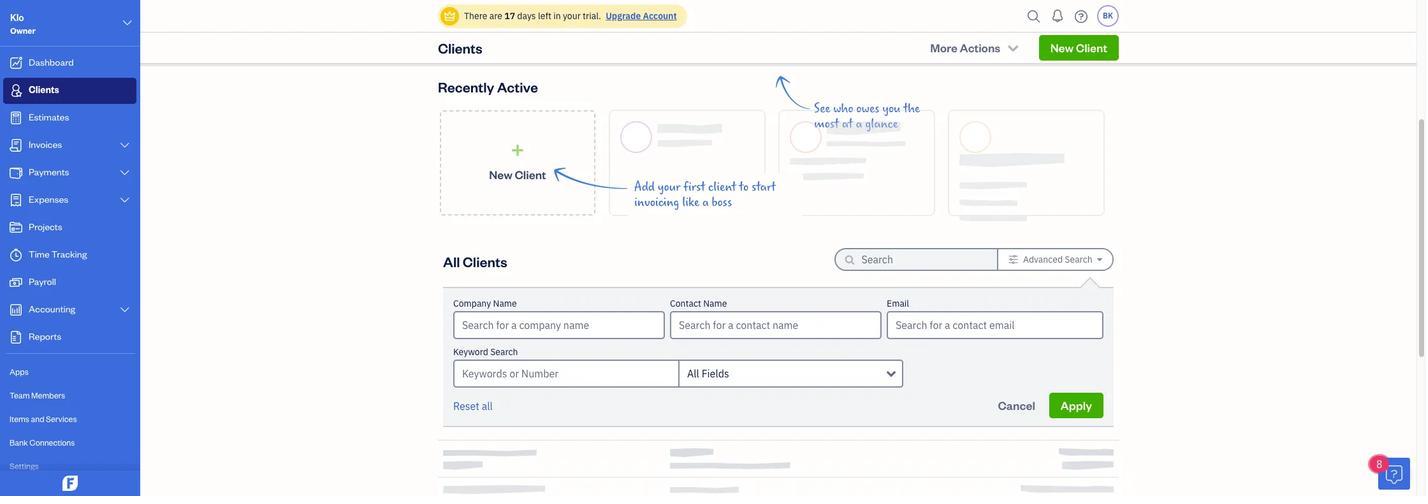 Task type: describe. For each thing, give the bounding box(es) containing it.
a inside add your first client to start invoicing like a boss
[[702, 195, 709, 210]]

clients link
[[3, 78, 136, 104]]

boss
[[712, 195, 732, 210]]

active
[[497, 78, 538, 96]]

freshbooks image
[[60, 476, 80, 491]]

bank connections
[[10, 437, 75, 448]]

1 vertical spatial new
[[489, 167, 513, 181]]

1 horizontal spatial new client
[[1050, 40, 1107, 55]]

caretdown image
[[1097, 254, 1102, 265]]

projects
[[29, 221, 62, 233]]

advanced search
[[1023, 254, 1093, 265]]

8
[[1376, 458, 1383, 471]]

see who owes you the most at a glance
[[814, 101, 920, 131]]

all
[[482, 400, 493, 413]]

8 button
[[1370, 456, 1410, 490]]

0 vertical spatial new client link
[[1039, 35, 1119, 61]]

there are 17 days left in your trial. upgrade account
[[464, 10, 677, 22]]

bank
[[10, 437, 28, 448]]

glance
[[865, 117, 898, 131]]

invoices
[[29, 138, 62, 150]]

search for keyword search
[[490, 346, 518, 358]]

settings link
[[3, 455, 136, 478]]

and
[[31, 414, 44, 424]]

overdue
[[530, 47, 567, 60]]

klo owner
[[10, 11, 36, 36]]

expense image
[[8, 194, 24, 207]]

search for advanced search
[[1065, 254, 1093, 265]]

actions
[[960, 40, 1000, 55]]

all clients
[[443, 252, 507, 270]]

at
[[842, 117, 853, 131]]

0 vertical spatial client
[[1076, 40, 1107, 55]]

Keywords or Number text field
[[453, 360, 678, 388]]

estimate image
[[8, 112, 24, 124]]

project image
[[8, 221, 24, 234]]

0 vertical spatial clients
[[438, 39, 482, 57]]

in inside $0 in draft
[[992, 47, 1001, 60]]

dashboard image
[[8, 57, 24, 69]]

money image
[[8, 276, 24, 289]]

team members link
[[3, 384, 136, 407]]

reports link
[[3, 325, 136, 351]]

1 horizontal spatial new
[[1050, 40, 1074, 55]]

keyword search
[[453, 346, 518, 358]]

time
[[29, 248, 50, 260]]

connections
[[30, 437, 75, 448]]

main element
[[0, 0, 182, 496]]

estimates
[[29, 111, 69, 123]]

time tracking
[[29, 248, 87, 260]]

account
[[643, 10, 677, 22]]

$0 total outstanding
[[739, 13, 817, 60]]

settings image
[[1008, 254, 1019, 265]]

outstanding
[[763, 47, 817, 60]]

tracking
[[51, 248, 87, 260]]

plus image
[[510, 144, 525, 157]]

services
[[46, 414, 77, 424]]

$0 in draft
[[992, 13, 1025, 60]]

most
[[814, 117, 839, 131]]

Search for a contact name text field
[[671, 312, 880, 338]]

advanced search button
[[998, 249, 1113, 270]]

crown image
[[443, 9, 456, 23]]

like
[[682, 195, 700, 210]]

settings
[[10, 461, 39, 471]]

recently active
[[438, 78, 538, 96]]

reports
[[29, 330, 61, 342]]

keyword
[[453, 346, 488, 358]]

apply button
[[1049, 393, 1104, 418]]

cancel button
[[987, 393, 1047, 418]]

upgrade
[[606, 10, 641, 22]]

$0 overdue
[[530, 13, 567, 60]]

items and services
[[10, 414, 77, 424]]

apps
[[10, 367, 29, 377]]

owner
[[10, 26, 36, 36]]

0 horizontal spatial in
[[554, 10, 561, 22]]

the
[[904, 101, 920, 116]]

upgrade account link
[[603, 10, 677, 22]]

name for contact name
[[703, 298, 727, 309]]

more actions
[[930, 40, 1000, 55]]

reset all
[[453, 400, 493, 413]]

client image
[[8, 84, 24, 97]]

payment image
[[8, 166, 24, 179]]

more
[[930, 40, 958, 55]]

$0 for $0 total outstanding
[[763, 13, 794, 43]]

dashboard
[[29, 56, 74, 68]]



Task type: locate. For each thing, give the bounding box(es) containing it.
invoicing
[[634, 195, 679, 210]]

all fields
[[687, 367, 729, 380]]

$0 up overdue at the left of page
[[533, 13, 563, 43]]

Search text field
[[862, 249, 976, 270]]

Search for a contact email text field
[[888, 312, 1102, 338]]

are
[[489, 10, 502, 22]]

payroll link
[[3, 270, 136, 296]]

1 horizontal spatial all
[[687, 367, 699, 380]]

chevron large down image for accounting
[[119, 305, 131, 315]]

1 horizontal spatial name
[[703, 298, 727, 309]]

1 horizontal spatial client
[[1076, 40, 1107, 55]]

$0 inside $0 overdue
[[533, 13, 563, 43]]

chevron large down image inside invoices 'link'
[[119, 140, 131, 150]]

resource center badge image
[[1378, 458, 1410, 490]]

company
[[453, 298, 491, 309]]

more actions button
[[919, 35, 1031, 61]]

name right 'company' in the bottom of the page
[[493, 298, 517, 309]]

report image
[[8, 331, 24, 344]]

dashboard link
[[3, 50, 136, 77]]

apps link
[[3, 361, 136, 383]]

$0 for $0 in draft
[[994, 13, 1024, 43]]

2 horizontal spatial $0
[[994, 13, 1024, 43]]

notifications image
[[1048, 3, 1068, 29]]

0 horizontal spatial a
[[702, 195, 709, 210]]

apply
[[1061, 398, 1092, 413]]

3 $0 from the left
[[994, 13, 1024, 43]]

0 horizontal spatial new client link
[[440, 110, 595, 215]]

clients up estimates
[[29, 84, 59, 96]]

clients inside "link"
[[29, 84, 59, 96]]

1 horizontal spatial search
[[1065, 254, 1093, 265]]

a inside see who owes you the most at a glance
[[856, 117, 862, 131]]

members
[[31, 390, 65, 400]]

accounting link
[[3, 297, 136, 323]]

search inside the advanced search dropdown button
[[1065, 254, 1093, 265]]

expenses
[[29, 193, 68, 205]]

0 horizontal spatial all
[[443, 252, 460, 270]]

recently
[[438, 78, 494, 96]]

2 $0 from the left
[[763, 13, 794, 43]]

chevron large down image
[[119, 168, 131, 178]]

your left the trial.
[[563, 10, 581, 22]]

search right keyword
[[490, 346, 518, 358]]

all inside field
[[687, 367, 699, 380]]

to
[[739, 180, 749, 194]]

new down notifications icon
[[1050, 40, 1074, 55]]

$0 inside $0 in draft
[[994, 13, 1024, 43]]

1 horizontal spatial a
[[856, 117, 862, 131]]

bk button
[[1097, 5, 1119, 27]]

chevron large down image for expenses
[[119, 195, 131, 205]]

search
[[1065, 254, 1093, 265], [490, 346, 518, 358]]

0 horizontal spatial name
[[493, 298, 517, 309]]

reset
[[453, 400, 479, 413]]

0 vertical spatial search
[[1065, 254, 1093, 265]]

client down plus "image"
[[515, 167, 546, 181]]

fields
[[702, 367, 729, 380]]

1 horizontal spatial your
[[658, 180, 681, 194]]

name for company name
[[493, 298, 517, 309]]

in right left
[[554, 10, 561, 22]]

new
[[1050, 40, 1074, 55], [489, 167, 513, 181]]

0 horizontal spatial search
[[490, 346, 518, 358]]

2 name from the left
[[703, 298, 727, 309]]

a
[[856, 117, 862, 131], [702, 195, 709, 210]]

trial.
[[583, 10, 601, 22]]

all
[[443, 252, 460, 270], [687, 367, 699, 380]]

name right contact
[[703, 298, 727, 309]]

name
[[493, 298, 517, 309], [703, 298, 727, 309]]

payments link
[[3, 160, 136, 186]]

chevron large down image for invoices
[[119, 140, 131, 150]]

1 vertical spatial client
[[515, 167, 546, 181]]

0 horizontal spatial $0
[[533, 13, 563, 43]]

items
[[10, 414, 29, 424]]

2 vertical spatial clients
[[463, 252, 507, 270]]

17
[[504, 10, 515, 22]]

estimates link
[[3, 105, 136, 131]]

chevron large down image
[[122, 15, 133, 31], [119, 140, 131, 150], [119, 195, 131, 205], [119, 305, 131, 315]]

1 vertical spatial in
[[992, 47, 1001, 60]]

who
[[833, 101, 853, 116]]

0 vertical spatial all
[[443, 252, 460, 270]]

all for all clients
[[443, 252, 460, 270]]

1 $0 from the left
[[533, 13, 563, 43]]

days
[[517, 10, 536, 22]]

reset all button
[[453, 398, 493, 414]]

items and services link
[[3, 408, 136, 430]]

projects link
[[3, 215, 136, 241]]

add
[[634, 180, 655, 194]]

bk
[[1103, 11, 1113, 20]]

1 horizontal spatial $0
[[763, 13, 794, 43]]

a right at
[[856, 117, 862, 131]]

clients up company name
[[463, 252, 507, 270]]

advanced
[[1023, 254, 1063, 265]]

1 vertical spatial all
[[687, 367, 699, 380]]

new client link
[[1039, 35, 1119, 61], [440, 110, 595, 215]]

1 vertical spatial clients
[[29, 84, 59, 96]]

0 vertical spatial a
[[856, 117, 862, 131]]

search image
[[1024, 7, 1044, 26]]

Search for a company name text field
[[455, 312, 664, 338]]

0 horizontal spatial your
[[563, 10, 581, 22]]

$0 up draft
[[994, 13, 1024, 43]]

your
[[563, 10, 581, 22], [658, 180, 681, 194]]

1 horizontal spatial in
[[992, 47, 1001, 60]]

1 horizontal spatial new client link
[[1039, 35, 1119, 61]]

go to help image
[[1071, 7, 1092, 26]]

your inside add your first client to start invoicing like a boss
[[658, 180, 681, 194]]

All Fields field
[[678, 360, 903, 388]]

contact name
[[670, 298, 727, 309]]

in
[[554, 10, 561, 22], [992, 47, 1001, 60]]

$0
[[533, 13, 563, 43], [763, 13, 794, 43], [994, 13, 1024, 43]]

0 vertical spatial new
[[1050, 40, 1074, 55]]

new client down plus "image"
[[489, 167, 546, 181]]

0 vertical spatial your
[[563, 10, 581, 22]]

timer image
[[8, 249, 24, 261]]

there
[[464, 10, 487, 22]]

in left draft
[[992, 47, 1001, 60]]

start
[[752, 180, 776, 194]]

owes
[[856, 101, 880, 116]]

draft
[[1003, 47, 1025, 60]]

bank connections link
[[3, 432, 136, 454]]

all for all fields
[[687, 367, 699, 380]]

chevron large down image inside accounting link
[[119, 305, 131, 315]]

you
[[883, 101, 901, 116]]

time tracking link
[[3, 242, 136, 268]]

client
[[708, 180, 736, 194]]

payments
[[29, 166, 69, 178]]

cancel
[[998, 398, 1035, 413]]

0 horizontal spatial new client
[[489, 167, 546, 181]]

clients down crown image
[[438, 39, 482, 57]]

$0 inside $0 total outstanding
[[763, 13, 794, 43]]

left
[[538, 10, 551, 22]]

add your first client to start invoicing like a boss
[[634, 180, 776, 210]]

0 horizontal spatial new
[[489, 167, 513, 181]]

expenses link
[[3, 187, 136, 214]]

all up 'company' in the bottom of the page
[[443, 252, 460, 270]]

1 vertical spatial new client
[[489, 167, 546, 181]]

chevrondown image
[[1006, 41, 1021, 54]]

$0 for $0 overdue
[[533, 13, 563, 43]]

search left caretdown image
[[1065, 254, 1093, 265]]

a right like
[[702, 195, 709, 210]]

team
[[10, 390, 30, 400]]

client down go to help icon at the top of the page
[[1076, 40, 1107, 55]]

1 vertical spatial search
[[490, 346, 518, 358]]

client
[[1076, 40, 1107, 55], [515, 167, 546, 181]]

email
[[887, 298, 909, 309]]

0 vertical spatial new client
[[1050, 40, 1107, 55]]

first
[[684, 180, 705, 194]]

1 vertical spatial your
[[658, 180, 681, 194]]

klo
[[10, 11, 24, 24]]

contact
[[670, 298, 701, 309]]

new down plus "image"
[[489, 167, 513, 181]]

1 name from the left
[[493, 298, 517, 309]]

new client down go to help icon at the top of the page
[[1050, 40, 1107, 55]]

1 vertical spatial a
[[702, 195, 709, 210]]

chart image
[[8, 303, 24, 316]]

$0 up outstanding
[[763, 13, 794, 43]]

invoices link
[[3, 133, 136, 159]]

company name
[[453, 298, 517, 309]]

invoice image
[[8, 139, 24, 152]]

see
[[814, 101, 830, 116]]

1 vertical spatial new client link
[[440, 110, 595, 215]]

0 vertical spatial in
[[554, 10, 561, 22]]

0 horizontal spatial client
[[515, 167, 546, 181]]

all left fields
[[687, 367, 699, 380]]

new client
[[1050, 40, 1107, 55], [489, 167, 546, 181]]

your up invoicing
[[658, 180, 681, 194]]

team members
[[10, 390, 65, 400]]



Task type: vqa. For each thing, say whether or not it's contained in the screenshot.
'There are 16 days left in your trial. Upgrade Account'
no



